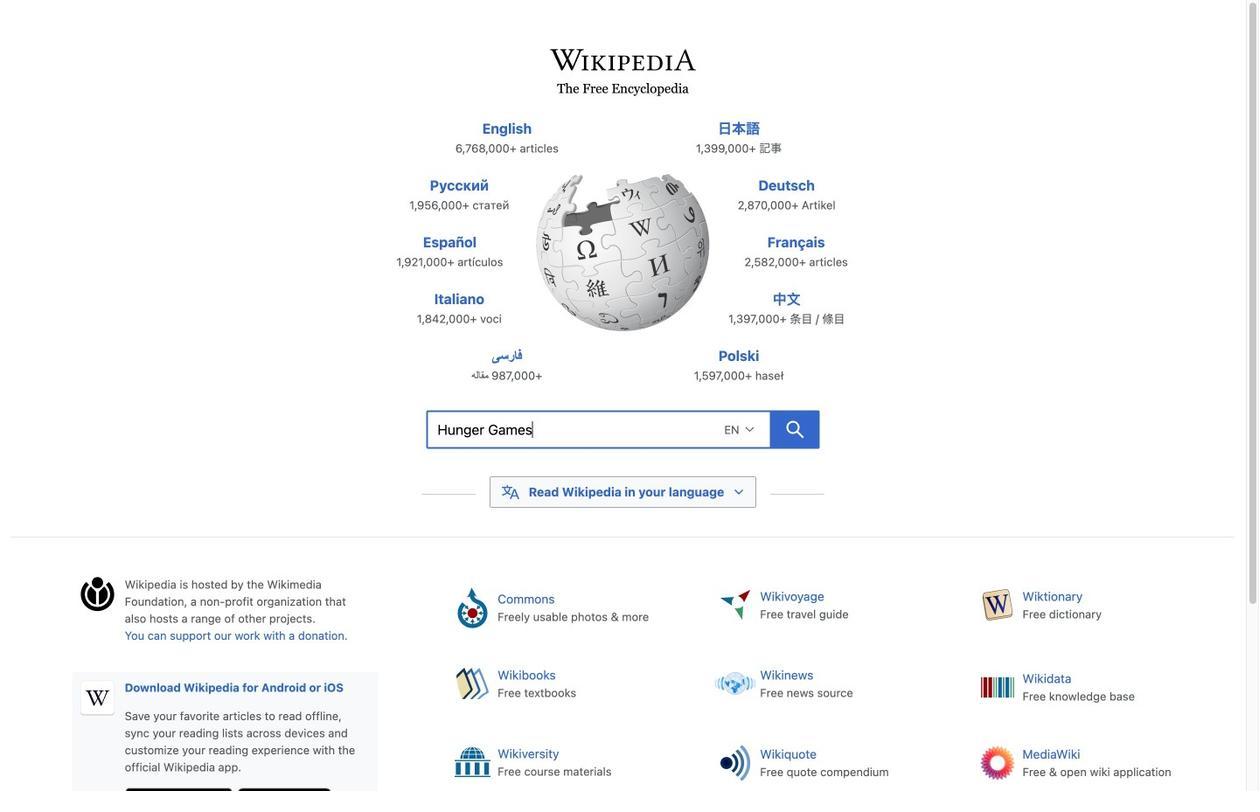 Task type: locate. For each thing, give the bounding box(es) containing it.
None search field
[[426, 411, 771, 449]]



Task type: vqa. For each thing, say whether or not it's contained in the screenshot.
search field
yes



Task type: describe. For each thing, give the bounding box(es) containing it.
wikipedia image
[[536, 173, 711, 333]]



